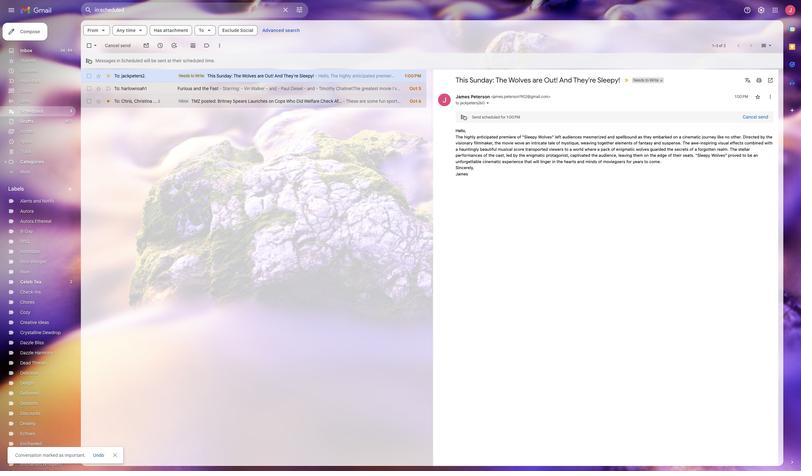 Task type: vqa. For each thing, say whether or not it's contained in the screenshot.
'Offline'
no



Task type: locate. For each thing, give the bounding box(es) containing it.
cancel
[[105, 43, 119, 48], [743, 114, 758, 120]]

"sleepy up intricate
[[523, 134, 537, 139]]

to: left jackpeters2.
[[114, 73, 120, 79]]

1 vertical spatial for
[[627, 159, 632, 164]]

oct 5
[[410, 86, 422, 91]]

in inside hello, the highly anticipated premiere of "sleepy wolves" left audiences mesmerized and spellbound as they embarked on a cinematic journey like no other. directed by the visionary filmmaker, the movie wove an intricate tale of mystique, weaving together elements of fantasy and suspense. the awe-inspiring visual effects combined with a hauntingly beautiful musical score transported viewers to a world where a pack of enigmatic wolves guarded the secrets of a forgotten realm. the stellar performances of the cast, led by the enigmatic protagonist, captivated the audience, leaving them on the edge of their seats. "sleepy wolves" proved to be an unforgettable cinematic experience that will linger in the hearts and minds of moviegoers for years to come. sincerely, james
[[553, 159, 556, 164]]

bbq
[[20, 239, 29, 244]]

sleepy!
[[300, 73, 314, 79], [598, 76, 621, 84]]

1 vertical spatial oct
[[410, 98, 418, 104]]

write inside needs to write this sunday: the wolves are out! and they're sleepy! -
[[195, 73, 204, 78]]

as inside hello, the highly anticipated premiere of "sleepy wolves" left audiences mesmerized and spellbound as they embarked on a cinematic journey like no other. directed by the visionary filmmaker, the movie wove an intricate tale of mystique, weaving together elements of fantasy and suspense. the awe-inspiring visual effects combined with a hauntingly beautiful musical score transported viewers to a world where a pack of enigmatic wolves guarded the secrets of a forgotten realm. the stellar performances of the cast, led by the enigmatic protagonist, captivated the audience, leaving them on the edge of their seats. "sleepy wolves" proved to be an unforgettable cinematic experience that will linger in the hearts and minds of moviegoers for years to come. sincerely, james
[[639, 134, 643, 139]]

enchanted tranquil link
[[20, 451, 59, 457]]

movie left i've
[[380, 86, 392, 91]]

plane!
[[477, 86, 489, 91]]

cancel send button down any
[[102, 40, 133, 51]]

time
[[126, 28, 136, 33]]

1 vertical spatial their
[[674, 153, 682, 158]]

0 horizontal spatial cancel
[[105, 43, 119, 48]]

by up with
[[761, 134, 766, 139]]

aurora down 'alerts'
[[20, 208, 34, 214]]

oct left 5
[[410, 86, 418, 91]]

walker
[[251, 86, 265, 91]]

any
[[117, 28, 125, 33]]

0 horizontal spatial their
[[173, 58, 182, 64]]

to: chris , christina ... 2
[[114, 98, 160, 104]]

wolves" down realm.
[[712, 153, 728, 158]]

toggle split pane mode image
[[761, 42, 768, 49]]

0 vertical spatial in
[[117, 58, 120, 64]]

3 to: from the top
[[114, 98, 120, 104]]

to inside needs to write this sunday: the wolves are out! and they're sleepy! -
[[191, 73, 194, 78]]

tea
[[34, 279, 41, 285]]

2 horizontal spatial 3
[[724, 43, 726, 48]]

crystalline dewdrop
[[20, 330, 61, 335]]

leaving
[[619, 153, 633, 158]]

0 vertical spatial inbox
[[20, 48, 32, 53]]

cancel up directed
[[743, 114, 758, 120]]

out! up >
[[545, 76, 558, 84]]

0 vertical spatial dazzle
[[20, 340, 34, 346]]

1 vertical spatial cinematic
[[483, 159, 502, 164]]

inbox inside inbox tmz posted: britney spears launches on cops who did welfare check af... -
[[179, 99, 188, 103]]

1 horizontal spatial for
[[627, 159, 632, 164]]

and
[[194, 86, 201, 91], [269, 86, 277, 91], [307, 86, 315, 91], [608, 134, 615, 139], [654, 140, 662, 145], [578, 159, 585, 164], [33, 198, 41, 204]]

movie down premiere
[[502, 140, 514, 145]]

social
[[240, 28, 254, 33]]

will
[[144, 58, 150, 64], [534, 159, 540, 164]]

1 vertical spatial an
[[754, 153, 759, 158]]

1 enchanted from the top
[[20, 441, 42, 447]]

blue
[[20, 269, 29, 275]]

embarked
[[653, 134, 673, 139]]

None checkbox
[[86, 42, 92, 49], [86, 73, 92, 79], [86, 98, 92, 104], [86, 42, 92, 49], [86, 73, 92, 79], [86, 98, 92, 104]]

0 vertical spatial james
[[456, 94, 470, 100]]

1 horizontal spatial "sleepy
[[696, 153, 711, 158]]

who
[[286, 98, 296, 104]]

1 horizontal spatial will
[[534, 159, 540, 164]]

0 horizontal spatial "sleepy
[[523, 134, 537, 139]]

clear search image
[[279, 3, 292, 16]]

row up welfare
[[81, 82, 545, 95]]

1 vertical spatial cancel send
[[743, 114, 769, 120]]

in right messages
[[117, 58, 120, 64]]

guarded
[[651, 147, 667, 152]]

b-
[[20, 229, 25, 234]]

and inside labels navigation
[[33, 198, 41, 204]]

1 horizontal spatial out!
[[545, 76, 558, 84]]

filmmaker,
[[474, 140, 494, 145]]

for down leaving
[[627, 159, 632, 164]]

years
[[633, 159, 644, 164]]

3 enchanted from the top
[[20, 461, 42, 467]]

the down beautiful
[[489, 153, 495, 158]]

dazzle down crystalline
[[20, 340, 34, 346]]

2 vertical spatial 1:00 pm
[[507, 115, 521, 119]]

protagonist,
[[547, 153, 570, 158]]

1 horizontal spatial cancel
[[743, 114, 758, 120]]

1 dazzle from the top
[[20, 340, 34, 346]]

are up walker
[[258, 73, 264, 79]]

0 horizontal spatial an
[[526, 140, 531, 145]]

cinematic down cast,
[[483, 159, 502, 164]]

0 horizontal spatial 2
[[70, 279, 72, 284]]

1 horizontal spatial scheduled
[[121, 58, 143, 64]]

2 horizontal spatial 1:00 pm
[[735, 94, 749, 99]]

1 horizontal spatial send
[[759, 114, 769, 120]]

spears
[[233, 98, 247, 104]]

0 vertical spatial scheduled
[[121, 58, 143, 64]]

1 vertical spatial to:
[[114, 86, 120, 91]]

1 horizontal spatial bliss
[[35, 340, 44, 346]]

to: left 'chris' at top
[[114, 98, 120, 104]]

thread
[[32, 360, 46, 366]]

1 vertical spatial 1:00 pm
[[735, 94, 749, 99]]

write for needs to write
[[650, 78, 659, 83]]

1 horizontal spatial in
[[553, 159, 556, 164]]

a left pack
[[598, 147, 600, 152]]

1 horizontal spatial cinematic
[[683, 134, 702, 139]]

a down awe-
[[695, 147, 698, 152]]

the up minds
[[592, 153, 598, 158]]

- left paul
[[278, 86, 280, 91]]

1 vertical spatial will
[[534, 159, 540, 164]]

cozy
[[20, 310, 30, 315]]

a up suspense.
[[680, 134, 682, 139]]

out!
[[265, 73, 274, 79], [545, 76, 558, 84]]

linger
[[541, 159, 552, 164]]

cancel up messages
[[105, 43, 119, 48]]

0 horizontal spatial in
[[117, 58, 120, 64]]

0 horizontal spatial sunday:
[[217, 73, 233, 79]]

1 vertical spatial enigmatic
[[527, 153, 545, 158]]

of
[[720, 43, 723, 48], [518, 134, 522, 139], [557, 140, 561, 145], [634, 140, 638, 145], [612, 147, 616, 152], [690, 147, 694, 152], [484, 153, 488, 158], [669, 153, 672, 158], [599, 159, 603, 164]]

launches
[[248, 98, 268, 104]]

cast,
[[496, 153, 506, 158]]

bliss whisper
[[20, 259, 47, 265]]

2 enchanted from the top
[[20, 451, 42, 457]]

...
[[153, 98, 157, 104]]

beautiful
[[480, 147, 497, 152]]

0 horizontal spatial sleepy!
[[300, 73, 314, 79]]

this
[[207, 73, 216, 79], [456, 76, 469, 84]]

0 horizontal spatial scheduled
[[20, 108, 43, 114]]

- up welfare
[[315, 73, 317, 79]]

aurora down aurora link
[[20, 218, 34, 224]]

needs inside needs to write button
[[634, 78, 645, 83]]

Search mail text field
[[95, 7, 278, 13]]

will inside hello, the highly anticipated premiere of "sleepy wolves" left audiences mesmerized and spellbound as they embarked on a cinematic journey like no other. directed by the visionary filmmaker, the movie wove an intricate tale of mystique, weaving together elements of fantasy and suspense. the awe-inspiring visual effects combined with a hauntingly beautiful musical score transported viewers to a world where a pack of enigmatic wolves guarded the secrets of a forgotten realm. the stellar performances of the cast, led by the enigmatic protagonist, captivated the audience, leaving them on the edge of their seats. "sleepy wolves" proved to be an unforgettable cinematic experience that will linger in the hearts and minds of moviegoers for years to come. sincerely, james
[[534, 159, 540, 164]]

the up with
[[767, 134, 773, 139]]

1 vertical spatial aurora
[[20, 218, 34, 224]]

0 vertical spatial aurora
[[20, 208, 34, 214]]

gmail image
[[20, 4, 55, 16]]

row up walker
[[81, 70, 427, 82]]

oct left 6
[[410, 98, 418, 104]]

1:00 pm left not starred option
[[735, 94, 749, 99]]

advanced search options image
[[293, 3, 306, 16]]

performances
[[456, 153, 483, 158]]

on down wolves
[[645, 153, 649, 158]]

starred link
[[20, 58, 35, 64]]

labels heading
[[8, 186, 67, 192]]

scheduled up jackpeters2.
[[121, 58, 143, 64]]

movie
[[380, 86, 392, 91], [502, 140, 514, 145]]

1 vertical spatial dazzle
[[20, 350, 34, 356]]

0 vertical spatial for
[[501, 115, 506, 119]]

1 vertical spatial inbox
[[179, 99, 188, 103]]

wolves up the markd_doezthe_moviez23
[[509, 76, 531, 84]]

this up "riding"
[[456, 76, 469, 84]]

alert
[[8, 15, 792, 463]]

james down sincerely,
[[456, 171, 469, 176]]

3 inside labels navigation
[[70, 109, 72, 114]]

crystalline dewdrop link
[[20, 330, 61, 335]]

0 vertical spatial send
[[121, 43, 131, 48]]

1 vertical spatial in
[[553, 159, 556, 164]]

of up seats.
[[690, 147, 694, 152]]

as left they
[[639, 134, 643, 139]]

2 dazzle from the top
[[20, 350, 34, 356]]

"sleepy
[[523, 134, 537, 139], [696, 153, 711, 158]]

0 vertical spatial as
[[639, 134, 643, 139]]

starring:
[[223, 86, 240, 91]]

0 horizontal spatial 1:00 pm
[[405, 73, 422, 79]]

they
[[644, 134, 652, 139]]

inbox inside labels navigation
[[20, 48, 32, 53]]

Not starred checkbox
[[755, 94, 761, 100]]

1 horizontal spatial cancel send
[[743, 114, 769, 120]]

sent link
[[20, 98, 29, 104]]

attachment
[[163, 28, 188, 33]]

oct for oct 6
[[410, 98, 418, 104]]

1 vertical spatial cancel send button
[[738, 111, 774, 123]]

day
[[25, 229, 33, 234]]

None checkbox
[[86, 85, 92, 92]]

1 horizontal spatial they're
[[574, 76, 597, 84]]

scheduled
[[121, 58, 143, 64], [20, 108, 43, 114]]

1 vertical spatial scheduled
[[20, 108, 43, 114]]

needs inside needs to write this sunday: the wolves are out! and they're sleepy! -
[[179, 73, 190, 78]]

0 horizontal spatial scheduled
[[183, 58, 204, 64]]

the down hello,
[[456, 134, 463, 139]]

send scheduled for 1:00 pm
[[473, 115, 521, 119]]

alerts and notifs
[[20, 198, 54, 204]]

together
[[598, 140, 615, 145]]

their right at in the top left of the page
[[173, 58, 182, 64]]

0 horizontal spatial 3
[[70, 109, 72, 114]]

5
[[419, 86, 422, 91]]

for
[[501, 115, 506, 119], [627, 159, 632, 164]]

the up proved
[[731, 147, 738, 152]]

be
[[151, 58, 157, 64], [748, 153, 753, 158]]

they're
[[284, 73, 299, 79], [574, 76, 597, 84]]

and up guarded
[[654, 140, 662, 145]]

labels navigation
[[0, 20, 81, 471]]

this up fast
[[207, 73, 216, 79]]

dazzle up dead
[[20, 350, 34, 356]]

row down walker
[[81, 95, 427, 107]]

1 vertical spatial by
[[514, 153, 518, 158]]

enigmatic up leaving
[[617, 147, 635, 152]]

sunday:
[[217, 73, 233, 79], [470, 76, 495, 84]]

and
[[275, 73, 283, 79], [560, 76, 573, 84]]

2 vertical spatial to:
[[114, 98, 120, 104]]

for down james peterson cell on the top right of page
[[501, 115, 506, 119]]

tab list
[[784, 20, 802, 448]]

3 right –
[[724, 43, 726, 48]]

1 row from the top
[[81, 70, 427, 82]]

to: for jackpeters2.
[[114, 73, 120, 79]]

delicious link
[[20, 370, 38, 376]]

0 vertical spatial enigmatic
[[617, 147, 635, 152]]

of up wolves
[[634, 140, 638, 145]]

james inside hello, the highly anticipated premiere of "sleepy wolves" left audiences mesmerized and spellbound as they embarked on a cinematic journey like no other. directed by the visionary filmmaker, the movie wove an intricate tale of mystique, weaving together elements of fantasy and suspense. the awe-inspiring visual effects combined with a hauntingly beautiful musical score transported viewers to a world where a pack of enigmatic wolves guarded the secrets of a forgotten realm. the stellar performances of the cast, led by the enigmatic protagonist, captivated the audience, leaving them on the edge of their seats. "sleepy wolves" proved to be an unforgettable cinematic experience that will linger in the hearts and minds of moviegoers for years to come. sincerely, james
[[456, 171, 469, 176]]

1 to: from the top
[[114, 73, 120, 79]]

and up welfare
[[307, 86, 315, 91]]

1 horizontal spatial be
[[748, 153, 753, 158]]

enigmatic
[[617, 147, 635, 152], [527, 153, 545, 158]]

chats link
[[20, 88, 32, 94]]

0 horizontal spatial out!
[[265, 73, 274, 79]]

1 aurora from the top
[[20, 208, 34, 214]]

inbox up starred link
[[20, 48, 32, 53]]

2 to: from the top
[[114, 86, 120, 91]]

a down mystique,
[[570, 147, 572, 152]]

like
[[718, 134, 724, 139]]

1 horizontal spatial scheduled
[[482, 115, 500, 119]]

on right "riding"
[[467, 86, 473, 91]]

their down secrets
[[674, 153, 682, 158]]

1:00 pm up seen
[[405, 73, 422, 79]]

the up musical
[[495, 140, 501, 145]]

settings image
[[758, 6, 766, 14]]

1 vertical spatial enchanted
[[20, 451, 42, 457]]

alert containing conversation marked as important.
[[8, 15, 792, 463]]

an down combined
[[754, 153, 759, 158]]

send down any time
[[121, 43, 131, 48]]

:
[[66, 48, 67, 53]]

edge
[[658, 153, 667, 158]]

not starred image
[[755, 94, 761, 100]]

2 inside to: chris , christina ... 2
[[158, 99, 160, 104]]

0 horizontal spatial write
[[195, 73, 204, 78]]

0 vertical spatial 2
[[158, 99, 160, 104]]

enchanted for enchanted tranquil
[[20, 451, 42, 457]]

experience
[[503, 159, 524, 164]]

None search field
[[81, 3, 309, 18]]

this sunday: the wolves are out! and they're sleepy! main content
[[81, 20, 784, 466]]

0 horizontal spatial inbox
[[20, 48, 32, 53]]

scheduled right send
[[482, 115, 500, 119]]

be down stellar
[[748, 153, 753, 158]]

3
[[717, 43, 719, 48], [724, 43, 726, 48], [70, 109, 72, 114]]

will right that
[[534, 159, 540, 164]]

cinematic up awe-
[[683, 134, 702, 139]]

bliss down "crystalline dewdrop" link
[[35, 340, 44, 346]]

enchanted down echoes link
[[20, 441, 42, 447]]

0 horizontal spatial by
[[514, 153, 518, 158]]

2 oct from the top
[[410, 98, 418, 104]]

blue link
[[20, 269, 29, 275]]

britney
[[218, 98, 232, 104]]

1 vertical spatial send
[[759, 114, 769, 120]]

wolves" up tale on the top
[[539, 134, 554, 139]]

af...
[[335, 98, 342, 104]]

0 horizontal spatial cancel send button
[[102, 40, 133, 51]]

advanced search
[[263, 28, 300, 33]]

1 horizontal spatial write
[[650, 78, 659, 83]]

1 horizontal spatial 2
[[158, 99, 160, 104]]

enchanted down enchanted link
[[20, 451, 42, 457]]

sunday: up starring:
[[217, 73, 233, 79]]

desserts link
[[20, 401, 38, 406]]

send down not starred option
[[759, 114, 769, 120]]

cancel send
[[105, 43, 131, 48], [743, 114, 769, 120]]

seats.
[[683, 153, 695, 158]]

0 vertical spatial their
[[173, 58, 182, 64]]

write inside button
[[650, 78, 659, 83]]

ideas
[[38, 320, 49, 325]]

1 horizontal spatial an
[[754, 153, 759, 158]]

0 vertical spatial movie
[[380, 86, 392, 91]]

trash
[[20, 149, 31, 155]]

write for needs to write this sunday: the wolves are out! and they're sleepy! -
[[195, 73, 204, 78]]

enchanted
[[20, 441, 42, 447], [20, 451, 42, 457], [20, 461, 42, 467]]

1:00 pm up premiere
[[507, 115, 521, 119]]

3 up 607
[[70, 109, 72, 114]]

be left the sent
[[151, 58, 157, 64]]

1 horizontal spatial wolves
[[509, 76, 531, 84]]

all mail
[[20, 129, 34, 134]]

peterson
[[471, 94, 490, 100]]

in down protagonist, at the top right of the page
[[553, 159, 556, 164]]

1 horizontal spatial 3
[[717, 43, 719, 48]]

-
[[315, 73, 317, 79], [220, 86, 222, 91], [241, 86, 243, 91], [266, 86, 268, 91], [278, 86, 280, 91], [304, 86, 306, 91], [316, 86, 318, 91], [491, 86, 493, 91], [343, 98, 345, 104]]

- up <
[[491, 86, 493, 91]]

1 horizontal spatial as
[[639, 134, 643, 139]]

out! up inbox tmz posted: britney spears launches on cops who did welfare check af... -
[[265, 73, 274, 79]]

write
[[195, 73, 204, 78], [650, 78, 659, 83]]

by right led
[[514, 153, 518, 158]]

2 aurora from the top
[[20, 218, 34, 224]]

2 james from the top
[[456, 171, 469, 176]]

0 vertical spatial be
[[151, 58, 157, 64]]

1 vertical spatial wolves"
[[712, 153, 728, 158]]

1 oct from the top
[[410, 86, 418, 91]]

will left the sent
[[144, 58, 150, 64]]

visual
[[719, 140, 730, 145]]

0 horizontal spatial will
[[144, 58, 150, 64]]

1 horizontal spatial inbox
[[179, 99, 188, 103]]

bliss up blue link
[[20, 259, 29, 265]]

where
[[585, 147, 597, 152]]

scheduled
[[183, 58, 204, 64], [482, 115, 500, 119]]

1 horizontal spatial movie
[[502, 140, 514, 145]]

scheduled up drafts link
[[20, 108, 43, 114]]

0 vertical spatial cinematic
[[683, 134, 702, 139]]

sincerely,
[[456, 165, 475, 170]]

dazzle bliss link
[[20, 340, 44, 346]]

1 vertical spatial as
[[59, 452, 64, 458]]

hello, the highly anticipated premiere of "sleepy wolves" left audiences mesmerized and spellbound as they embarked on a cinematic journey like no other. directed by the visionary filmmaker, the movie wove an intricate tale of mystique, weaving together elements of fantasy and suspense. the awe-inspiring visual effects combined with a hauntingly beautiful musical score transported viewers to a world where a pack of enigmatic wolves guarded the secrets of a forgotten realm. the stellar performances of the cast, led by the enigmatic protagonist, captivated the audience, leaving them on the edge of their seats. "sleepy wolves" proved to be an unforgettable cinematic experience that will linger in the hearts and minds of moviegoers for years to come. sincerely, james
[[456, 128, 773, 176]]

0 vertical spatial cancel
[[105, 43, 119, 48]]

"sleepy down forgotten
[[696, 153, 711, 158]]

exclude social button
[[218, 25, 258, 35]]

row
[[81, 70, 427, 82], [81, 82, 545, 95], [81, 95, 427, 107]]

1 vertical spatial james
[[456, 171, 469, 176]]

cozy link
[[20, 310, 30, 315]]

to: left harlownoah1
[[114, 86, 120, 91]]

main menu image
[[8, 6, 15, 14]]

the up secrets
[[683, 140, 691, 145]]

scheduled down move to inbox icon
[[183, 58, 204, 64]]

1 horizontal spatial sunday:
[[470, 76, 495, 84]]

0 horizontal spatial wolves"
[[539, 134, 554, 139]]

sunday: up plane!
[[470, 76, 495, 84]]

0 horizontal spatial bliss
[[20, 259, 29, 265]]

to inside button
[[646, 78, 649, 83]]



Task type: describe. For each thing, give the bounding box(es) containing it.
unforgettable
[[456, 159, 482, 164]]

1 vertical spatial scheduled
[[482, 115, 500, 119]]

0 horizontal spatial enigmatic
[[527, 153, 545, 158]]

ethereal
[[35, 218, 51, 224]]

0 horizontal spatial be
[[151, 58, 157, 64]]

ins
[[35, 289, 41, 295]]

none checkbox inside the this sunday: the wolves are out! and they're sleepy! main content
[[86, 85, 92, 92]]

visionary
[[456, 140, 473, 145]]

all
[[20, 129, 25, 134]]

needs for needs to write this sunday: the wolves are out! and they're sleepy! -
[[179, 73, 190, 78]]

harlownoah1
[[122, 86, 147, 91]]

audiences
[[563, 134, 582, 139]]

the left fast
[[202, 86, 209, 91]]

0 horizontal spatial as
[[59, 452, 64, 458]]

suspense.
[[663, 140, 682, 145]]

to: for harlownoah1
[[114, 86, 120, 91]]

1
[[713, 43, 714, 48]]

from button
[[83, 25, 110, 35]]

chores
[[20, 299, 35, 305]]

oct for oct 5
[[410, 86, 418, 91]]

a left plane!
[[474, 86, 476, 91]]

needs for needs to write
[[634, 78, 645, 83]]

check-ins link
[[20, 289, 41, 295]]

inbox for inbox tmz posted: britney spears launches on cops who did welfare check af... -
[[179, 99, 188, 103]]

,
[[132, 98, 133, 104]]

oct 6
[[410, 98, 422, 104]]

tale
[[549, 140, 556, 145]]

chores link
[[20, 299, 35, 305]]

other.
[[731, 134, 743, 139]]

0 horizontal spatial are
[[258, 73, 264, 79]]

undo link
[[91, 450, 107, 461]]

check-ins
[[20, 289, 41, 295]]

dreamy
[[20, 421, 36, 427]]

led
[[507, 153, 513, 158]]

labels image
[[204, 42, 210, 49]]

2 inside labels navigation
[[70, 279, 72, 284]]

elements
[[616, 140, 633, 145]]

forgotten
[[699, 147, 716, 152]]

dazzle for dazzle bliss
[[20, 340, 34, 346]]

creative ideas link
[[20, 320, 49, 325]]

0 horizontal spatial they're
[[284, 73, 299, 79]]

from
[[88, 28, 98, 33]]

0 vertical spatial an
[[526, 140, 531, 145]]

marked
[[43, 452, 58, 458]]

0 horizontal spatial wolves
[[242, 73, 256, 79]]

more image
[[217, 42, 223, 49]]

any time
[[117, 28, 136, 33]]

delicious
[[20, 370, 38, 376]]

snooze image
[[157, 42, 164, 49]]

0 vertical spatial "sleepy
[[523, 134, 537, 139]]

and up the together
[[608, 134, 615, 139]]

support image
[[744, 6, 752, 14]]

dazzle for dazzle harmony
[[20, 350, 34, 356]]

0 horizontal spatial send
[[121, 43, 131, 48]]

>
[[549, 94, 551, 99]]

whispers
[[43, 461, 61, 467]]

creative ideas
[[20, 320, 49, 325]]

1 horizontal spatial this
[[456, 76, 469, 84]]

1 – 3 of 3
[[713, 43, 726, 48]]

needs to write
[[634, 78, 659, 83]]

compose
[[20, 29, 40, 34]]

3 row from the top
[[81, 95, 427, 107]]

bbq link
[[20, 239, 29, 244]]

awe-
[[692, 140, 701, 145]]

birthdaze
[[20, 249, 40, 255]]

advanced
[[263, 28, 284, 33]]

ever
[[401, 86, 410, 91]]

scheduled inside labels navigation
[[20, 108, 43, 114]]

directed
[[744, 134, 760, 139]]

compose button
[[3, 23, 48, 40]]

0 horizontal spatial cinematic
[[483, 159, 502, 164]]

of down beautiful
[[484, 153, 488, 158]]

scheduled inside the this sunday: the wolves are out! and they're sleepy! main content
[[121, 58, 143, 64]]

come.
[[650, 159, 662, 164]]

of down left
[[557, 140, 561, 145]]

- left vin
[[241, 86, 243, 91]]

aurora for aurora ethereal
[[20, 218, 34, 224]]

the down suspense.
[[668, 147, 674, 152]]

- right af...
[[343, 98, 345, 104]]

on left cops
[[269, 98, 274, 104]]

inbox for inbox
[[20, 48, 32, 53]]

needs to write button
[[633, 77, 660, 83]]

1 horizontal spatial are
[[533, 76, 543, 84]]

enchanted for enchanted link
[[20, 441, 42, 447]]

tmz
[[192, 98, 200, 104]]

search
[[286, 28, 300, 33]]

add to tasks image
[[171, 42, 177, 49]]

birthdaze link
[[20, 249, 40, 255]]

james peterson cell
[[456, 94, 551, 100]]

and down the captivated
[[578, 159, 585, 164]]

enchanted for enchanted whispers
[[20, 461, 42, 467]]

left
[[555, 134, 562, 139]]

send
[[473, 115, 481, 119]]

minds
[[586, 159, 598, 164]]

1 horizontal spatial 1:00 pm
[[507, 115, 521, 119]]

6
[[419, 98, 422, 104]]

of up wove
[[518, 134, 522, 139]]

greatest
[[362, 86, 379, 91]]

and left paul
[[269, 86, 277, 91]]

welfare
[[304, 98, 320, 104]]

a down visionary at the top right of the page
[[456, 147, 458, 152]]

echoes
[[20, 431, 35, 437]]

wolves
[[637, 147, 650, 152]]

needs to write this sunday: the wolves are out! and they're sleepy! -
[[179, 73, 319, 79]]

vin
[[244, 86, 250, 91]]

world
[[573, 147, 584, 152]]

0 horizontal spatial and
[[275, 73, 283, 79]]

dazzle harmony
[[20, 350, 53, 356]]

that
[[525, 159, 532, 164]]

score
[[514, 147, 525, 152]]

dead thread link
[[20, 360, 46, 366]]

0 horizontal spatial cancel send
[[105, 43, 131, 48]]

on up suspense.
[[674, 134, 679, 139]]

1 vertical spatial "sleepy
[[696, 153, 711, 158]]

0 vertical spatial 1:00 pm
[[405, 73, 422, 79]]

hello,
[[456, 128, 467, 133]]

the up starring:
[[234, 73, 241, 79]]

0 horizontal spatial for
[[501, 115, 506, 119]]

0 horizontal spatial this
[[207, 73, 216, 79]]

of right pack
[[612, 147, 616, 152]]

search mail image
[[83, 4, 94, 16]]

secrets
[[675, 147, 689, 152]]

- right diesel
[[304, 86, 306, 91]]

of right the edge
[[669, 153, 672, 158]]

0 vertical spatial by
[[761, 134, 766, 139]]

1 horizontal spatial cancel send button
[[738, 111, 774, 123]]

the down score
[[519, 153, 526, 158]]

celeb tea link
[[20, 279, 41, 285]]

proved
[[729, 153, 742, 158]]

notifs
[[42, 198, 54, 204]]

1 vertical spatial bliss
[[35, 340, 44, 346]]

whisper
[[30, 259, 47, 265]]

the up james peterson cell on the top right of page
[[496, 76, 508, 84]]

to
[[199, 28, 204, 33]]

- left timothy
[[316, 86, 318, 91]]

exclude social
[[222, 28, 254, 33]]

furious
[[178, 86, 192, 91]]

- right walker
[[266, 86, 268, 91]]

realm.
[[718, 147, 729, 152]]

their inside hello, the highly anticipated premiere of "sleepy wolves" left audiences mesmerized and spellbound as they embarked on a cinematic journey like no other. directed by the visionary filmmaker, the movie wove an intricate tale of mystique, weaving together elements of fantasy and suspense. the awe-inspiring visual effects combined with a hauntingly beautiful musical score transported viewers to a world where a pack of enigmatic wolves guarded the secrets of a forgotten realm. the stellar performances of the cast, led by the enigmatic protagonist, captivated the audience, leaving them on the edge of their seats. "sleepy wolves" proved to be an unforgettable cinematic experience that will linger in the hearts and minds of moviegoers for years to come. sincerely, james
[[674, 153, 682, 158]]

wove
[[515, 140, 525, 145]]

1 horizontal spatial wolves"
[[712, 153, 728, 158]]

starred
[[20, 58, 35, 64]]

dewdrop
[[43, 330, 61, 335]]

mystique,
[[562, 140, 580, 145]]

james peterson < james.peterson1902@gmail.com >
[[456, 94, 551, 100]]

the down protagonist, at the top right of the page
[[557, 159, 563, 164]]

- right fast
[[220, 86, 222, 91]]

important.
[[65, 452, 86, 458]]

to: jackpeters2.
[[114, 73, 146, 79]]

be inside hello, the highly anticipated premiere of "sleepy wolves" left audiences mesmerized and spellbound as they embarked on a cinematic journey like no other. directed by the visionary filmmaker, the movie wove an intricate tale of mystique, weaving together elements of fantasy and suspense. the awe-inspiring visual effects combined with a hauntingly beautiful musical score transported viewers to a world where a pack of enigmatic wolves guarded the secrets of a forgotten realm. the stellar performances of the cast, led by the enigmatic protagonist, captivated the audience, leaving them on the edge of their seats. "sleepy wolves" proved to be an unforgettable cinematic experience that will linger in the hearts and minds of moviegoers for years to come. sincerely, james
[[748, 153, 753, 158]]

of right minds
[[599, 159, 603, 164]]

any time button
[[113, 25, 147, 35]]

drafts
[[20, 119, 34, 124]]

1 james from the top
[[456, 94, 470, 100]]

aurora for aurora link
[[20, 208, 34, 214]]

0 horizontal spatial movie
[[380, 86, 392, 91]]

the up the come.
[[651, 153, 657, 158]]

2 row from the top
[[81, 82, 545, 95]]

dazzle bliss
[[20, 340, 44, 346]]

movie inside hello, the highly anticipated premiere of "sleepy wolves" left audiences mesmerized and spellbound as they embarked on a cinematic journey like no other. directed by the visionary filmmaker, the movie wove an intricate tale of mystique, weaving together elements of fantasy and suspense. the awe-inspiring visual effects combined with a hauntingly beautiful musical score transported viewers to a world where a pack of enigmatic wolves guarded the secrets of a forgotten realm. the stellar performances of the cast, led by the enigmatic protagonist, captivated the audience, leaving them on the edge of their seats. "sleepy wolves" proved to be an unforgettable cinematic experience that will linger in the hearts and minds of moviegoers for years to come. sincerely, james
[[502, 140, 514, 145]]

1 horizontal spatial and
[[560, 76, 573, 84]]

of right –
[[720, 43, 723, 48]]

0 vertical spatial wolves"
[[539, 134, 554, 139]]

enchanted tranquil
[[20, 451, 59, 457]]

1:00 pm cell
[[735, 94, 749, 100]]

conversation
[[15, 452, 42, 458]]

advanced search button
[[260, 25, 303, 36]]

move to inbox image
[[190, 42, 196, 49]]

bliss whisper link
[[20, 259, 47, 265]]

creative
[[20, 320, 37, 325]]

and right furious
[[194, 86, 201, 91]]

1 horizontal spatial sleepy!
[[598, 76, 621, 84]]

lasik
[[432, 86, 442, 91]]

for inside hello, the highly anticipated premiere of "sleepy wolves" left audiences mesmerized and spellbound as they embarked on a cinematic journey like no other. directed by the visionary filmmaker, the movie wove an intricate tale of mystique, weaving together elements of fantasy and suspense. the awe-inspiring visual effects combined with a hauntingly beautiful musical score transported viewers to a world where a pack of enigmatic wolves guarded the secrets of a forgotten realm. the stellar performances of the cast, led by the enigmatic protagonist, captivated the audience, leaving them on the edge of their seats. "sleepy wolves" proved to be an unforgettable cinematic experience that will linger in the hearts and minds of moviegoers for years to come. sincerely, james
[[627, 159, 632, 164]]

1 horizontal spatial enigmatic
[[617, 147, 635, 152]]

weaving
[[581, 140, 597, 145]]

chalmetthe
[[336, 86, 361, 91]]

inspiring
[[701, 140, 717, 145]]



